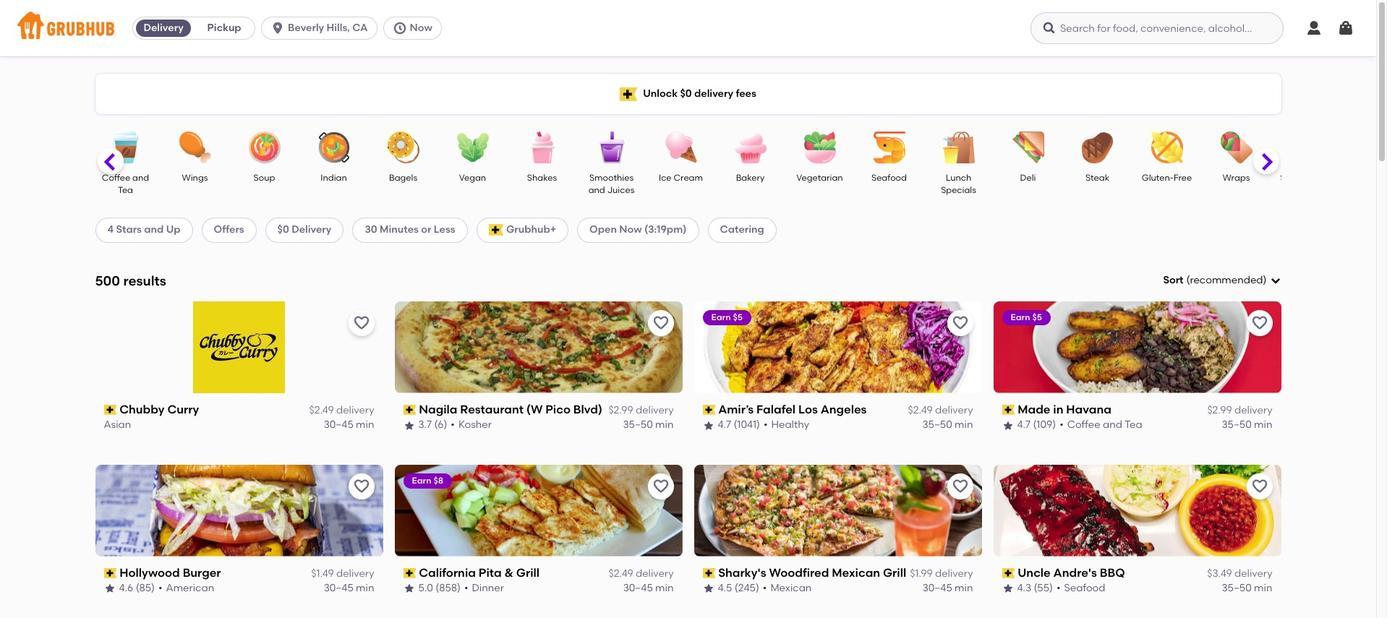 Task type: vqa. For each thing, say whether or not it's contained in the screenshot.


Task type: describe. For each thing, give the bounding box(es) containing it.
• american
[[158, 583, 214, 595]]

amir's
[[719, 403, 754, 417]]

$2.49 for california pita & grill
[[609, 568, 634, 580]]

chubby curry logo image
[[193, 302, 285, 393]]

american
[[166, 583, 214, 595]]

30–45 min for sharky's woodfired mexican grill
[[923, 583, 973, 595]]

bagels
[[389, 173, 418, 183]]

unlock
[[643, 87, 678, 100]]

1 vertical spatial $0
[[278, 224, 289, 236]]

1 vertical spatial tea
[[1125, 419, 1143, 431]]

1 horizontal spatial mexican
[[832, 566, 881, 580]]

smoothies and juices image
[[586, 132, 637, 164]]

shakes image
[[517, 132, 568, 164]]

30–45 for california pita & grill
[[623, 583, 653, 595]]

1 horizontal spatial delivery
[[292, 224, 332, 236]]

4.7 (109)
[[1018, 419, 1056, 431]]

35–50 for nagila restaurant (w pico blvd)
[[623, 419, 653, 431]]

made in havana
[[1018, 403, 1112, 417]]

• kosher
[[451, 419, 492, 431]]

• for california
[[464, 583, 468, 595]]

stars
[[116, 224, 142, 236]]

restaurant
[[460, 403, 524, 417]]

4.5 (245)
[[718, 583, 760, 595]]

gluten-
[[1142, 173, 1174, 183]]

grubhub plus flag logo image for grubhub+
[[489, 225, 503, 236]]

free
[[1174, 173, 1193, 183]]

delivery for bbq
[[1235, 568, 1273, 580]]

min for hollywood burger
[[356, 583, 374, 595]]

star icon image for sharky's woodfired mexican grill
[[703, 583, 714, 595]]

$1.49 delivery
[[311, 568, 374, 580]]

or
[[421, 224, 432, 236]]

smoothies and juices
[[589, 173, 635, 196]]

4.7 (1041)
[[718, 419, 760, 431]]

30–45 min for chubby curry
[[324, 419, 374, 431]]

(109)
[[1033, 419, 1056, 431]]

beverly
[[288, 22, 324, 34]]

4.5
[[718, 583, 732, 595]]

$2.49 for amir's falafel los angeles
[[908, 404, 933, 417]]

$2.99 for made in havana
[[1208, 404, 1233, 417]]

• mexican
[[763, 583, 812, 595]]

bbq
[[1100, 566, 1126, 580]]

save this restaurant image for nagila restaurant (w pico blvd)
[[652, 315, 670, 332]]

juices
[[607, 185, 635, 196]]

grill for sharky's woodfired mexican grill
[[883, 566, 907, 580]]

uncle andre's bbq logo image
[[994, 465, 1282, 557]]

recommended
[[1190, 274, 1264, 287]]

1 horizontal spatial seafood
[[1065, 583, 1106, 595]]

grubhub plus flag logo image for unlock $0 delivery fees
[[620, 87, 638, 101]]

4 stars and up
[[107, 224, 181, 236]]

(1041)
[[734, 419, 760, 431]]

angeles
[[821, 403, 867, 417]]

min for sharky's woodfired mexican grill
[[955, 583, 973, 595]]

main navigation navigation
[[0, 0, 1377, 56]]

offers
[[214, 224, 244, 236]]

deli image
[[1003, 132, 1054, 164]]

amir's falafel los angeles
[[719, 403, 867, 417]]

35–50 for uncle andre's bbq
[[1222, 583, 1252, 595]]

wings image
[[170, 132, 220, 164]]

30–45 for sharky's woodfired mexican grill
[[923, 583, 953, 595]]

delivery for (w
[[636, 404, 674, 417]]

now inside button
[[410, 22, 433, 34]]

save this restaurant image for chubby curry
[[353, 315, 370, 332]]

5.0 (858)
[[419, 583, 461, 595]]

3.7
[[419, 419, 432, 431]]

svg image inside now button
[[393, 21, 407, 35]]

35–50 min for nagila restaurant (w pico blvd)
[[623, 419, 674, 431]]

min for uncle andre's bbq
[[1255, 583, 1273, 595]]

(
[[1187, 274, 1190, 287]]

minutes
[[380, 224, 419, 236]]

$0 delivery
[[278, 224, 332, 236]]

hills,
[[327, 22, 350, 34]]

&
[[505, 566, 514, 580]]

smoothies
[[590, 173, 634, 183]]

california pita & grill
[[419, 566, 540, 580]]

• coffee and tea
[[1060, 419, 1143, 431]]

chubby
[[120, 403, 165, 417]]

min for chubby curry
[[356, 419, 374, 431]]

• for made
[[1060, 419, 1064, 431]]

earn $8
[[412, 476, 444, 486]]

star icon image for hollywood burger
[[104, 583, 115, 595]]

gluten-free
[[1142, 173, 1193, 183]]

500 results
[[95, 272, 166, 289]]

chubby curry
[[120, 403, 199, 417]]

unlock $0 delivery fees
[[643, 87, 757, 100]]

beverly hills, ca
[[288, 22, 368, 34]]

star icon image for nagila restaurant (w pico blvd)
[[403, 420, 415, 432]]

open now (3:19pm)
[[590, 224, 687, 236]]

save this restaurant image for sharky's woodfired mexican grill
[[952, 478, 969, 495]]

soup
[[254, 173, 275, 183]]

subscription pass image for amir's falafel los angeles
[[703, 405, 716, 415]]

in
[[1054, 403, 1064, 417]]

uncle
[[1018, 566, 1051, 580]]

sort
[[1164, 274, 1184, 287]]

$2.49 for chubby curry
[[309, 404, 334, 417]]

pita
[[479, 566, 502, 580]]

35–50 min for made in havana
[[1222, 419, 1273, 431]]

california pita & grill logo image
[[395, 465, 683, 557]]

4.7 for made in havana
[[1018, 419, 1031, 431]]

ca
[[353, 22, 368, 34]]

soup image
[[239, 132, 290, 164]]

min for california pita & grill
[[656, 583, 674, 595]]

• for nagila
[[451, 419, 455, 431]]

falafel
[[757, 403, 796, 417]]

delivery button
[[133, 17, 194, 40]]

coffee and tea image
[[100, 132, 151, 164]]

4.6 (85)
[[119, 583, 155, 595]]

$1.99 delivery
[[910, 568, 973, 580]]

30–45 min for hollywood burger
[[324, 583, 374, 595]]

hollywood burger
[[120, 566, 221, 580]]

1 horizontal spatial $0
[[680, 87, 692, 100]]

Search for food, convenience, alcohol... search field
[[1031, 12, 1284, 44]]

subscription pass image for chubby curry
[[104, 405, 117, 415]]

• for sharky's
[[763, 583, 767, 595]]

subscription pass image for sharky's woodfired mexican grill
[[703, 569, 716, 579]]

min for nagila restaurant (w pico blvd)
[[656, 419, 674, 431]]

bakery
[[736, 173, 765, 183]]

sharky's woodfired mexican grill
[[719, 566, 907, 580]]

earn $5 for made
[[1011, 312, 1043, 323]]

made in havana logo image
[[994, 302, 1282, 393]]

(6)
[[434, 419, 447, 431]]

35–50 min for amir's falafel los angeles
[[923, 419, 973, 431]]

pickup
[[207, 22, 241, 34]]

4
[[107, 224, 114, 236]]

kosher
[[459, 419, 492, 431]]

• for hollywood
[[158, 583, 162, 595]]

4.6
[[119, 583, 133, 595]]

lunch specials
[[941, 173, 977, 196]]

coffee inside the coffee and tea
[[102, 173, 130, 183]]

30 minutes or less
[[365, 224, 456, 236]]

$5 for made
[[1033, 312, 1043, 323]]

hollywood burger  logo image
[[95, 465, 383, 557]]

$2.49 delivery for california pita & grill
[[609, 568, 674, 580]]

min for made in havana
[[1255, 419, 1273, 431]]



Task type: locate. For each thing, give the bounding box(es) containing it.
blvd)
[[574, 403, 603, 417]]

0 horizontal spatial grubhub plus flag logo image
[[489, 225, 503, 236]]

1 horizontal spatial grill
[[883, 566, 907, 580]]

uncle andre's bbq
[[1018, 566, 1126, 580]]

lunch specials image
[[934, 132, 984, 164]]

subscription pass image left california
[[403, 569, 416, 579]]

bagels image
[[378, 132, 429, 164]]

0 horizontal spatial $2.99 delivery
[[609, 404, 674, 417]]

coffee down havana
[[1068, 419, 1101, 431]]

less
[[434, 224, 456, 236]]

2 grill from the left
[[883, 566, 907, 580]]

svg image
[[1306, 20, 1323, 37], [1338, 20, 1355, 37], [271, 21, 285, 35], [393, 21, 407, 35], [1043, 21, 1057, 35]]

1 vertical spatial delivery
[[292, 224, 332, 236]]

$0 right unlock
[[680, 87, 692, 100]]

• right (85)
[[158, 583, 162, 595]]

grill right &
[[516, 566, 540, 580]]

2 $2.99 from the left
[[1208, 404, 1233, 417]]

star icon image for california pita & grill
[[403, 583, 415, 595]]

4.7 down made
[[1018, 419, 1031, 431]]

los
[[799, 403, 818, 417]]

burger
[[183, 566, 221, 580]]

$2.99
[[609, 404, 634, 417], [1208, 404, 1233, 417]]

0 horizontal spatial $2.49 delivery
[[309, 404, 374, 417]]

none field containing sort
[[1164, 274, 1282, 288]]

nagila restaurant (w pico blvd) logo image
[[395, 302, 683, 393]]

grill
[[516, 566, 540, 580], [883, 566, 907, 580]]

vegan
[[459, 173, 486, 183]]

shakes
[[527, 173, 557, 183]]

• for uncle
[[1057, 583, 1061, 595]]

indian
[[321, 173, 347, 183]]

None field
[[1164, 274, 1282, 288]]

• right (858)
[[464, 583, 468, 595]]

curry
[[167, 403, 199, 417]]

1 horizontal spatial coffee
[[1068, 419, 1101, 431]]

4.3 (55)
[[1018, 583, 1053, 595]]

• for amir's
[[764, 419, 768, 431]]

coffee and tea
[[102, 173, 149, 196]]

indian image
[[309, 132, 359, 164]]

vegan image
[[447, 132, 498, 164]]

beverly hills, ca button
[[261, 17, 383, 40]]

star icon image
[[403, 420, 415, 432], [703, 420, 714, 432], [1002, 420, 1014, 432], [104, 583, 115, 595], [403, 583, 415, 595], [703, 583, 714, 595], [1002, 583, 1014, 595]]

0 horizontal spatial $5
[[733, 312, 743, 323]]

wraps image
[[1212, 132, 1262, 164]]

1 $5 from the left
[[733, 312, 743, 323]]

earn $5
[[712, 312, 743, 323], [1011, 312, 1043, 323]]

1 horizontal spatial $2.49
[[609, 568, 634, 580]]

seafood down seafood image
[[872, 173, 907, 183]]

$5
[[733, 312, 743, 323], [1033, 312, 1043, 323]]

(85)
[[136, 583, 155, 595]]

subscription pass image
[[104, 569, 117, 579]]

1 horizontal spatial 4.7
[[1018, 419, 1031, 431]]

• right "(6)"
[[451, 419, 455, 431]]

subscription pass image left nagila
[[403, 405, 416, 415]]

tea
[[118, 185, 133, 196], [1125, 419, 1143, 431]]

(55)
[[1034, 583, 1053, 595]]

star icon image down subscription pass image
[[104, 583, 115, 595]]

made
[[1018, 403, 1051, 417]]

•
[[451, 419, 455, 431], [764, 419, 768, 431], [1060, 419, 1064, 431], [158, 583, 162, 595], [464, 583, 468, 595], [763, 583, 767, 595], [1057, 583, 1061, 595]]

4.3
[[1018, 583, 1032, 595]]

amir's falafel los angeles logo image
[[694, 302, 982, 393]]

steak
[[1086, 173, 1110, 183]]

nagila
[[419, 403, 458, 417]]

tea inside the coffee and tea
[[118, 185, 133, 196]]

delivery for mexican
[[935, 568, 973, 580]]

0 vertical spatial delivery
[[144, 22, 184, 34]]

30–45 for hollywood burger
[[324, 583, 354, 595]]

pickup button
[[194, 17, 255, 40]]

pico
[[546, 403, 571, 417]]

steak image
[[1073, 132, 1123, 164]]

3.7 (6)
[[419, 419, 447, 431]]

subscription pass image
[[104, 405, 117, 415], [403, 405, 416, 415], [703, 405, 716, 415], [1002, 405, 1015, 415], [403, 569, 416, 579], [703, 569, 716, 579], [1002, 569, 1015, 579]]

subscription pass image for california pita & grill
[[403, 569, 416, 579]]

nagila restaurant (w pico blvd)
[[419, 403, 603, 417]]

1 horizontal spatial earn $5
[[1011, 312, 1043, 323]]

0 horizontal spatial grill
[[516, 566, 540, 580]]

1 grill from the left
[[516, 566, 540, 580]]

• right (245)
[[763, 583, 767, 595]]

delivery for havana
[[1235, 404, 1273, 417]]

2 horizontal spatial $2.49
[[908, 404, 933, 417]]

$5 for amir's
[[733, 312, 743, 323]]

mexican
[[832, 566, 881, 580], [771, 583, 812, 595]]

earn
[[712, 312, 731, 323], [1011, 312, 1031, 323], [412, 476, 432, 486]]

subscription pass image for nagila restaurant (w pico blvd)
[[403, 405, 416, 415]]

1 horizontal spatial tea
[[1125, 419, 1143, 431]]

0 horizontal spatial $2.49
[[309, 404, 334, 417]]

1 $2.99 from the left
[[609, 404, 634, 417]]

now right ca
[[410, 22, 433, 34]]

$3.49 delivery
[[1208, 568, 1273, 580]]

$8
[[434, 476, 444, 486]]

min for amir's falafel los angeles
[[955, 419, 973, 431]]

grill for california pita & grill
[[516, 566, 540, 580]]

$0 right offers
[[278, 224, 289, 236]]

0 vertical spatial seafood
[[872, 173, 907, 183]]

1 earn $5 from the left
[[712, 312, 743, 323]]

• down falafel
[[764, 419, 768, 431]]

and left up
[[144, 224, 164, 236]]

star icon image for uncle andre's bbq
[[1002, 583, 1014, 595]]

delivery for &
[[636, 568, 674, 580]]

wraps
[[1223, 173, 1250, 183]]

1 horizontal spatial now
[[620, 224, 642, 236]]

grubhub plus flag logo image left the grubhub+
[[489, 225, 503, 236]]

2 $2.99 delivery from the left
[[1208, 404, 1273, 417]]

1 vertical spatial mexican
[[771, 583, 812, 595]]

sandwiches
[[1281, 173, 1332, 183]]

1 horizontal spatial $2.99 delivery
[[1208, 404, 1273, 417]]

0 vertical spatial now
[[410, 22, 433, 34]]

delivery down indian
[[292, 224, 332, 236]]

and inside smoothies and juices
[[589, 185, 605, 196]]

1 vertical spatial now
[[620, 224, 642, 236]]

mexican right woodfired on the bottom of the page
[[832, 566, 881, 580]]

0 horizontal spatial coffee
[[102, 173, 130, 183]]

sharky's woodfired mexican grill logo image
[[694, 465, 982, 557]]

healthy
[[772, 419, 810, 431]]

1 horizontal spatial earn
[[712, 312, 731, 323]]

star icon image left 4.5
[[703, 583, 714, 595]]

vegetarian
[[797, 173, 843, 183]]

cream
[[674, 173, 703, 183]]

subscription pass image left "uncle"
[[1002, 569, 1015, 579]]

)
[[1264, 274, 1267, 287]]

$1.99
[[910, 568, 933, 580]]

0 vertical spatial $0
[[680, 87, 692, 100]]

• right (55)
[[1057, 583, 1061, 595]]

earn for california pita & grill
[[412, 476, 432, 486]]

0 horizontal spatial tea
[[118, 185, 133, 196]]

subscription pass image left sharky's
[[703, 569, 716, 579]]

coffee
[[102, 173, 130, 183], [1068, 419, 1101, 431]]

2 horizontal spatial earn
[[1011, 312, 1031, 323]]

0 horizontal spatial delivery
[[144, 22, 184, 34]]

(3:19pm)
[[645, 224, 687, 236]]

1 vertical spatial coffee
[[1068, 419, 1101, 431]]

0 horizontal spatial $2.99
[[609, 404, 634, 417]]

$0
[[680, 87, 692, 100], [278, 224, 289, 236]]

4.7
[[718, 419, 731, 431], [1018, 419, 1031, 431]]

4.7 down the amir's
[[718, 419, 731, 431]]

0 horizontal spatial 4.7
[[718, 419, 731, 431]]

2 horizontal spatial $2.49 delivery
[[908, 404, 973, 417]]

• healthy
[[764, 419, 810, 431]]

up
[[166, 224, 181, 236]]

delivery for los
[[935, 404, 973, 417]]

star icon image left 4.3
[[1002, 583, 1014, 595]]

$2.99 delivery
[[609, 404, 674, 417], [1208, 404, 1273, 417]]

sharky's
[[719, 566, 767, 580]]

bakery image
[[725, 132, 776, 164]]

1 horizontal spatial $5
[[1033, 312, 1043, 323]]

0 vertical spatial coffee
[[102, 173, 130, 183]]

35–50 min for uncle andre's bbq
[[1222, 583, 1273, 595]]

2 earn $5 from the left
[[1011, 312, 1043, 323]]

vegetarian image
[[795, 132, 845, 164]]

star icon image for made in havana
[[1002, 420, 1014, 432]]

2 $5 from the left
[[1033, 312, 1043, 323]]

delivery left pickup
[[144, 22, 184, 34]]

1 4.7 from the left
[[718, 419, 731, 431]]

• down made in havana
[[1060, 419, 1064, 431]]

open
[[590, 224, 617, 236]]

1 vertical spatial grubhub plus flag logo image
[[489, 225, 503, 236]]

star icon image left '4.7 (1041)'
[[703, 420, 714, 432]]

now
[[410, 22, 433, 34], [620, 224, 642, 236]]

and down smoothies
[[589, 185, 605, 196]]

delivery inside button
[[144, 22, 184, 34]]

fees
[[736, 87, 757, 100]]

ice cream
[[659, 173, 703, 183]]

subscription pass image left the amir's
[[703, 405, 716, 415]]

subscription pass image up asian at bottom
[[104, 405, 117, 415]]

earn for made in havana
[[1011, 312, 1031, 323]]

svg image inside beverly hills, ca button
[[271, 21, 285, 35]]

grubhub plus flag logo image left unlock
[[620, 87, 638, 101]]

0 horizontal spatial now
[[410, 22, 433, 34]]

ice cream image
[[656, 132, 707, 164]]

1 horizontal spatial grubhub plus flag logo image
[[620, 87, 638, 101]]

and down havana
[[1103, 419, 1123, 431]]

1 $2.99 delivery from the left
[[609, 404, 674, 417]]

subscription pass image for uncle andre's bbq
[[1002, 569, 1015, 579]]

earn for amir's falafel los angeles
[[712, 312, 731, 323]]

gluten free image
[[1142, 132, 1193, 164]]

coffee down "coffee and tea" image
[[102, 173, 130, 183]]

grubhub+
[[506, 224, 556, 236]]

$2.49 delivery for amir's falafel los angeles
[[908, 404, 973, 417]]

5.0
[[419, 583, 433, 595]]

35–50 min
[[623, 419, 674, 431], [923, 419, 973, 431], [1222, 419, 1273, 431], [1222, 583, 1273, 595]]

30–45 min for california pita & grill
[[623, 583, 674, 595]]

andre's
[[1054, 566, 1098, 580]]

500
[[95, 272, 120, 289]]

star icon image for amir's falafel los angeles
[[703, 420, 714, 432]]

delivery
[[695, 87, 734, 100], [336, 404, 374, 417], [636, 404, 674, 417], [935, 404, 973, 417], [1235, 404, 1273, 417], [336, 568, 374, 580], [636, 568, 674, 580], [935, 568, 973, 580], [1235, 568, 1273, 580]]

0 horizontal spatial mexican
[[771, 583, 812, 595]]

4.7 for amir's falafel los angeles
[[718, 419, 731, 431]]

2 4.7 from the left
[[1018, 419, 1031, 431]]

mexican down woodfired on the bottom of the page
[[771, 583, 812, 595]]

$2.99 delivery for made in havana
[[1208, 404, 1273, 417]]

30–45
[[324, 419, 354, 431], [324, 583, 354, 595], [623, 583, 653, 595], [923, 583, 953, 595]]

california
[[419, 566, 476, 580]]

hollywood
[[120, 566, 180, 580]]

grubhub plus flag logo image
[[620, 87, 638, 101], [489, 225, 503, 236]]

seafood image
[[864, 132, 915, 164]]

0 horizontal spatial $0
[[278, 224, 289, 236]]

save this restaurant button
[[348, 310, 374, 336], [648, 310, 674, 336], [947, 310, 973, 336], [1247, 310, 1273, 336], [348, 474, 374, 500], [648, 474, 674, 500], [947, 474, 973, 500], [1247, 474, 1273, 500]]

save this restaurant image
[[1251, 315, 1269, 332], [353, 478, 370, 495], [652, 478, 670, 495], [1251, 478, 1269, 495]]

$3.49
[[1208, 568, 1233, 580]]

$2.99 for nagila restaurant (w pico blvd)
[[609, 404, 634, 417]]

1 vertical spatial seafood
[[1065, 583, 1106, 595]]

0 vertical spatial mexican
[[832, 566, 881, 580]]

subscription pass image for made in havana
[[1002, 405, 1015, 415]]

$2.49 delivery for chubby curry
[[309, 404, 374, 417]]

save this restaurant image
[[353, 315, 370, 332], [652, 315, 670, 332], [952, 315, 969, 332], [952, 478, 969, 495]]

35–50 for amir's falafel los angeles
[[923, 419, 953, 431]]

and inside the coffee and tea
[[132, 173, 149, 183]]

specials
[[941, 185, 977, 196]]

0 horizontal spatial earn
[[412, 476, 432, 486]]

0 horizontal spatial earn $5
[[712, 312, 743, 323]]

star icon image left 4.7 (109)
[[1002, 420, 1014, 432]]

1 horizontal spatial $2.99
[[1208, 404, 1233, 417]]

svg image
[[1270, 275, 1282, 287]]

earn $5 for amir's
[[712, 312, 743, 323]]

now button
[[383, 17, 448, 40]]

(245)
[[735, 583, 760, 595]]

star icon image left 5.0
[[403, 583, 415, 595]]

now right 'open'
[[620, 224, 642, 236]]

seafood down andre's at the right bottom of the page
[[1065, 583, 1106, 595]]

star icon image left '3.7'
[[403, 420, 415, 432]]

grill left the "$1.99"
[[883, 566, 907, 580]]

35–50 for made in havana
[[1222, 419, 1252, 431]]

and down "coffee and tea" image
[[132, 173, 149, 183]]

1 horizontal spatial $2.49 delivery
[[609, 568, 674, 580]]

30–45 for chubby curry
[[324, 419, 354, 431]]

$2.99 delivery for nagila restaurant (w pico blvd)
[[609, 404, 674, 417]]

0 horizontal spatial seafood
[[872, 173, 907, 183]]

havana
[[1067, 403, 1112, 417]]

$2.49 delivery
[[309, 404, 374, 417], [908, 404, 973, 417], [609, 568, 674, 580]]

0 vertical spatial grubhub plus flag logo image
[[620, 87, 638, 101]]

subscription pass image left made
[[1002, 405, 1015, 415]]

0 vertical spatial tea
[[118, 185, 133, 196]]

asian
[[104, 419, 131, 431]]

catering
[[720, 224, 765, 236]]



